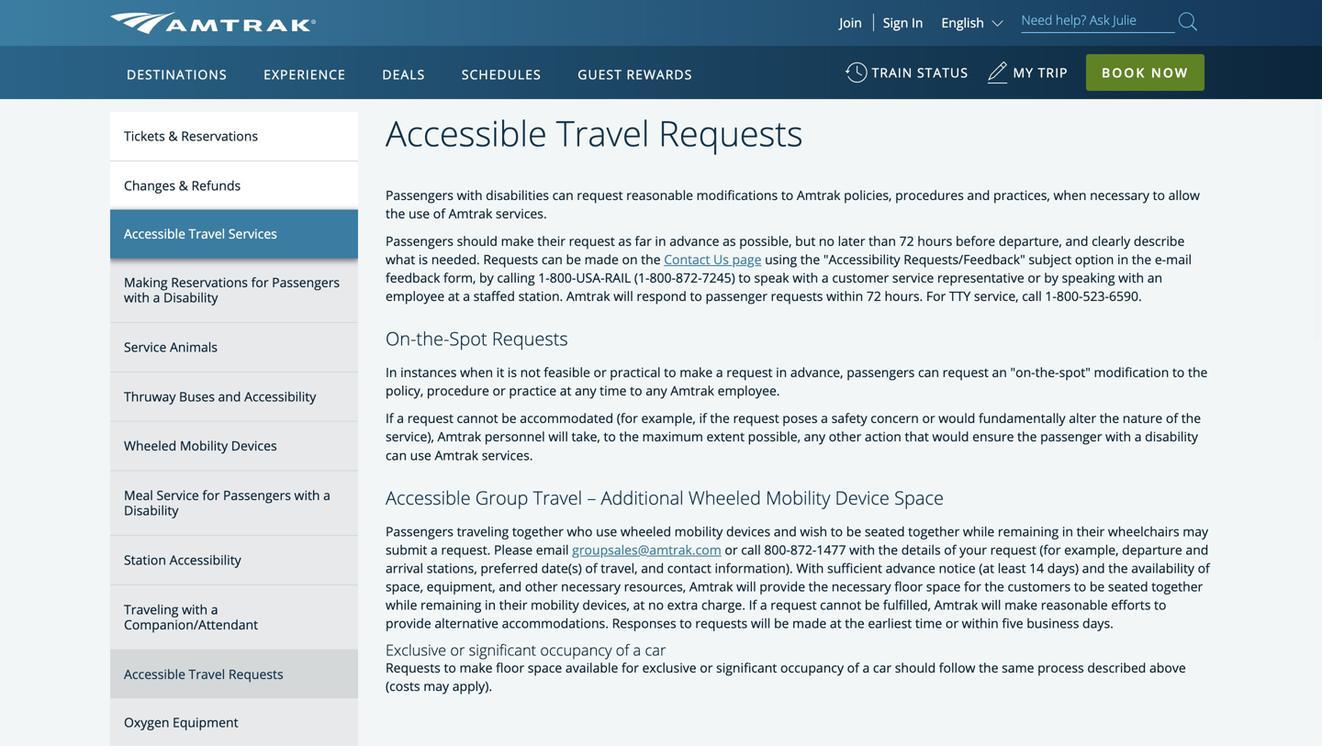 Task type: locate. For each thing, give the bounding box(es) containing it.
within down customer
[[827, 288, 863, 305]]

1 vertical spatial 872-
[[791, 541, 817, 559]]

their up 'station.'
[[538, 232, 566, 250]]

any inside if a request cannot be accommodated (for example, if the request poses a safety concern or would fundamentally alter the nature of the service), amtrak personnel will take, to the maximum extent possible, any other action that would ensure the passenger with a disability can use amtrak services.
[[804, 428, 826, 446]]

0 horizontal spatial accessible travel requests
[[124, 666, 284, 683]]

of inside if a request cannot be accommodated (for example, if the request poses a safety concern or would fundamentally alter the nature of the service), amtrak personnel will take, to the maximum extent possible, any other action that would ensure the passenger with a disability can use amtrak services.
[[1166, 410, 1178, 427]]

in inside passengers traveling together who use wheeled mobility devices and wish to be seated together while remaining in their wheelchairs may submit a request. please email
[[1062, 523, 1074, 540]]

call
[[1022, 288, 1042, 305], [741, 541, 761, 559]]

0 vertical spatial made
[[585, 251, 619, 268]]

0 horizontal spatial passenger
[[706, 288, 768, 305]]

1 horizontal spatial advance
[[886, 560, 936, 577]]

1 as from the left
[[618, 232, 632, 250]]

make inside exclusive or significant occupancy of a car requests to make floor space available for exclusive or significant occupancy of a car should follow the same process described above (costs may apply).
[[460, 660, 493, 677]]

made inside passengers should make their request as far in advance as possible, but no later than 72 hours before departure, and clearly describe what is needed. requests can be made on the
[[585, 251, 619, 268]]

the up what
[[386, 205, 405, 222]]

0 horizontal spatial 1-
[[538, 269, 550, 287]]

in inside passengers should make their request as far in advance as possible, but no later than 72 hours before departure, and clearly describe what is needed. requests can be made on the
[[655, 232, 666, 250]]

customers
[[1008, 578, 1071, 595]]

(for inside the or call 800-872-1477 with the details of your request (for example, departure and arrival stations, preferred date(s) of travel, and contact information). with sufficient advance notice (at least 14 days) and the availability of space, equipment, and other necessary resources, amtrak will provide the necessary floor space for the customers to be seated together while remaining in their mobility devices, at no extra charge. if a request cannot be fulfilled, amtrak will make reasonable efforts to provide alternative accommodations. responses to requests will be made at the earliest time or within five business days.
[[1040, 541, 1061, 559]]

disabilities
[[486, 187, 549, 204]]

disability for service
[[124, 502, 179, 520]]

be up earliest
[[865, 596, 880, 614]]

1 vertical spatial space
[[528, 660, 562, 677]]

necessary up clearly
[[1090, 187, 1150, 204]]

by
[[479, 269, 494, 287], [1044, 269, 1059, 287]]

requests up oxygen equipment link
[[229, 666, 284, 683]]

secondary navigation
[[110, 112, 386, 747]]

for
[[927, 288, 946, 305]]

1 vertical spatial when
[[460, 364, 493, 381]]

apply).
[[452, 678, 492, 695]]

1 horizontal spatial passenger
[[1041, 428, 1103, 446]]

"on-
[[1011, 364, 1036, 381]]

accessible travel requests link
[[110, 651, 358, 699]]

make up five
[[1005, 596, 1038, 614]]

amtrak inside in instances when it is not feasible or practical to make a request in advance, passengers can request an "on-the-spot" modification to the policy, procedure or practice at any time to any amtrak employee.
[[671, 382, 714, 400]]

1 horizontal spatial &
[[179, 177, 188, 194]]

requests down charge.
[[696, 615, 748, 632]]

who
[[567, 523, 593, 540]]

provide down with
[[760, 578, 805, 595]]

and left wish
[[774, 523, 797, 540]]

Please enter your search item search field
[[1022, 9, 1176, 33]]

example, up 'maximum'
[[641, 410, 696, 427]]

device
[[835, 485, 890, 510]]

services.
[[496, 205, 547, 222], [482, 447, 533, 464]]

sign
[[883, 14, 909, 31]]

can inside passengers should make their request as far in advance as possible, but no later than 72 hours before departure, and clearly describe what is needed. requests can be made on the
[[542, 251, 563, 268]]

request down employee.
[[733, 410, 779, 427]]

1 vertical spatial if
[[749, 596, 757, 614]]

1 horizontal spatial an
[[1148, 269, 1163, 287]]

requests/feedback"
[[904, 251, 1026, 268]]

representative
[[938, 269, 1025, 287]]

travel
[[556, 109, 650, 157], [189, 225, 225, 243], [533, 485, 582, 510], [189, 666, 225, 683]]

1 horizontal spatial provide
[[760, 578, 805, 595]]

1 vertical spatial should
[[895, 660, 936, 677]]

to down the 7245)
[[690, 288, 702, 305]]

if inside if a request cannot be accommodated (for example, if the request poses a safety concern or would fundamentally alter the nature of the service), amtrak personnel will take, to the maximum extent possible, any other action that would ensure the passenger with a disability can use amtrak services.
[[386, 410, 394, 427]]

now
[[1152, 64, 1189, 81]]

by up staffed
[[479, 269, 494, 287]]

passengers with disabilities can request reasonable modifications to amtrak policies, procedures and practices, when necessary to allow the use of amtrak services.
[[386, 187, 1200, 222]]

tickets
[[124, 127, 165, 145]]

1 horizontal spatial seated
[[1108, 578, 1149, 595]]

1 horizontal spatial their
[[538, 232, 566, 250]]

1 vertical spatial may
[[424, 678, 449, 695]]

800- down speaking
[[1057, 288, 1083, 305]]

2 vertical spatial use
[[596, 523, 617, 540]]

advance inside the or call 800-872-1477 with the details of your request (for example, departure and arrival stations, preferred date(s) of travel, and contact information). with sufficient advance notice (at least 14 days) and the availability of space, equipment, and other necessary resources, amtrak will provide the necessary floor space for the customers to be seated together while remaining in their mobility devices, at no extra charge. if a request cannot be fulfilled, amtrak will make reasonable efforts to provide alternative accommodations. responses to requests will be made at the earliest time or within five business days.
[[886, 560, 936, 577]]

make up calling
[[501, 232, 534, 250]]

the inside exclusive or significant occupancy of a car requests to make floor space available for exclusive or significant occupancy of a car should follow the same process described above (costs may apply).
[[979, 660, 999, 677]]

form,
[[444, 269, 476, 287]]

in right sign
[[912, 14, 923, 31]]

1 horizontal spatial the-
[[1036, 364, 1059, 381]]

reasonable up business at the right
[[1041, 596, 1108, 614]]

book
[[1102, 64, 1146, 81]]

1 vertical spatial mobility
[[766, 485, 831, 510]]

1 vertical spatial disability
[[124, 502, 179, 520]]

passenger
[[706, 288, 768, 305], [1041, 428, 1103, 446]]

1 vertical spatial 72
[[867, 288, 882, 305]]

travel down guest
[[556, 109, 650, 157]]

0 vertical spatial would
[[939, 410, 976, 427]]

passengers inside passengers should make their request as far in advance as possible, but no later than 72 hours before departure, and clearly describe what is needed. requests can be made on the
[[386, 232, 454, 250]]

within inside the using the "accessibility requests/feedback" subject option in the e-mail feedback form, by calling 1-800-usa-rail (1-800-872-7245) to speak with a customer service representative or by speaking with an employee at a staffed station. amtrak will respond to passenger requests within 72 hours. for tty service, call 1-800-523-6590.
[[827, 288, 863, 305]]

station
[[124, 551, 166, 569]]

0 vertical spatial if
[[386, 410, 394, 427]]

1 vertical spatial remaining
[[421, 596, 482, 614]]

1 horizontal spatial (for
[[1040, 541, 1061, 559]]

other inside the or call 800-872-1477 with the details of your request (for example, departure and arrival stations, preferred date(s) of travel, and contact information). with sufficient advance notice (at least 14 days) and the availability of space, equipment, and other necessary resources, amtrak will provide the necessary floor space for the customers to be seated together while remaining in their mobility devices, at no extra charge. if a request cannot be fulfilled, amtrak will make reasonable efforts to provide alternative accommodations. responses to requests will be made at the earliest time or within five business days.
[[525, 578, 558, 595]]

0 horizontal spatial accessibility
[[170, 551, 241, 569]]

0 horizontal spatial by
[[479, 269, 494, 287]]

will down accommodated
[[549, 428, 568, 446]]

and inside passengers with disabilities can request reasonable modifications to amtrak policies, procedures and practices, when necessary to allow the use of amtrak services.
[[967, 187, 990, 204]]

days.
[[1083, 615, 1114, 632]]

passenger inside the using the "accessibility requests/feedback" subject option in the e-mail feedback form, by calling 1-800-usa-rail (1-800-872-7245) to speak with a customer service representative or by speaking with an employee at a staffed station. amtrak will respond to passenger requests within 72 hours. for tty service, call 1-800-523-6590.
[[706, 288, 768, 305]]

0 horizontal spatial mobility
[[531, 596, 579, 614]]

to down days)
[[1074, 578, 1087, 595]]

request up the least
[[991, 541, 1037, 559]]

may inside exclusive or significant occupancy of a car requests to make floor space available for exclusive or significant occupancy of a car should follow the same process described above (costs may apply).
[[424, 678, 449, 695]]

can up 'station.'
[[542, 251, 563, 268]]

status
[[917, 64, 969, 81]]

requests inside passengers should make their request as far in advance as possible, but no later than 72 hours before departure, and clearly describe what is needed. requests can be made on the
[[483, 251, 538, 268]]

calling
[[497, 269, 535, 287]]

use
[[409, 205, 430, 222], [410, 447, 431, 464], [596, 523, 617, 540]]

872-
[[676, 269, 702, 287], [791, 541, 817, 559]]

no right but
[[819, 232, 835, 250]]

space
[[895, 485, 944, 510]]

1 horizontal spatial remaining
[[998, 523, 1059, 540]]

0 vertical spatial possible,
[[740, 232, 792, 250]]

service left "animals"
[[124, 338, 167, 356]]

800- inside the or call 800-872-1477 with the details of your request (for example, departure and arrival stations, preferred date(s) of travel, and contact information). with sufficient advance notice (at least 14 days) and the availability of space, equipment, and other necessary resources, amtrak will provide the necessary floor space for the customers to be seated together while remaining in their mobility devices, at no extra charge. if a request cannot be fulfilled, amtrak will make reasonable efforts to provide alternative accommodations. responses to requests will be made at the earliest time or within five business days.
[[764, 541, 791, 559]]

1 vertical spatial no
[[648, 596, 664, 614]]

0 horizontal spatial if
[[386, 410, 394, 427]]

with inside traveling with a companion/attendant
[[182, 601, 208, 618]]

1477
[[817, 541, 846, 559]]

make up apply).
[[460, 660, 493, 677]]

and up "resources,"
[[641, 560, 664, 577]]

companion/attendant
[[124, 616, 258, 634]]

wheeled up devices
[[689, 485, 761, 510]]

request left '"on-'
[[943, 364, 989, 381]]

0 vertical spatial floor
[[895, 578, 923, 595]]

take,
[[572, 428, 601, 446]]

fulfilled,
[[883, 596, 931, 614]]

passengers inside making reservations for passengers with a disability
[[272, 274, 340, 291]]

an down e-
[[1148, 269, 1163, 287]]

example, inside the or call 800-872-1477 with the details of your request (for example, departure and arrival stations, preferred date(s) of travel, and contact information). with sufficient advance notice (at least 14 days) and the availability of space, equipment, and other necessary resources, amtrak will provide the necessary floor space for the customers to be seated together while remaining in their mobility devices, at no extra charge. if a request cannot be fulfilled, amtrak will make reasonable efforts to provide alternative accommodations. responses to requests will be made at the earliest time or within five business days.
[[1065, 541, 1119, 559]]

1 horizontal spatial in
[[912, 14, 923, 31]]

or inside if a request cannot be accommodated (for example, if the request poses a safety concern or would fundamentally alter the nature of the service), amtrak personnel will take, to the maximum extent possible, any other action that would ensure the passenger with a disability can use amtrak services.
[[923, 410, 936, 427]]

for inside exclusive or significant occupancy of a car requests to make floor space available for exclusive or significant occupancy of a car should follow the same process described above (costs may apply).
[[622, 660, 639, 677]]

0 horizontal spatial cannot
[[457, 410, 498, 427]]

1 horizontal spatial requests
[[771, 288, 823, 305]]

advance inside passengers should make their request as far in advance as possible, but no later than 72 hours before departure, and clearly describe what is needed. requests can be made on the
[[670, 232, 720, 250]]

services. down the disabilities on the top left of page
[[496, 205, 547, 222]]

is inside passengers should make their request as far in advance as possible, but no later than 72 hours before departure, and clearly describe what is needed. requests can be made on the
[[419, 251, 428, 268]]

with up service animals
[[124, 289, 150, 306]]

service,
[[974, 288, 1019, 305]]

0 horizontal spatial is
[[419, 251, 428, 268]]

requests
[[659, 109, 803, 157], [483, 251, 538, 268], [492, 326, 568, 351], [386, 660, 441, 677], [229, 666, 284, 683]]

mobility up wish
[[766, 485, 831, 510]]

contact us page
[[664, 251, 762, 268]]

request inside passengers with disabilities can request reasonable modifications to amtrak policies, procedures and practices, when necessary to allow the use of amtrak services.
[[577, 187, 623, 204]]

space inside exclusive or significant occupancy of a car requests to make floor space available for exclusive or significant occupancy of a car should follow the same process described above (costs may apply).
[[528, 660, 562, 677]]

passenger inside if a request cannot be accommodated (for example, if the request poses a safety concern or would fundamentally alter the nature of the service), amtrak personnel will take, to the maximum extent possible, any other action that would ensure the passenger with a disability can use amtrak services.
[[1041, 428, 1103, 446]]

mobility
[[180, 437, 228, 455], [766, 485, 831, 510]]

details
[[902, 541, 941, 559]]

reasonable
[[626, 187, 693, 204], [1041, 596, 1108, 614]]

services. down personnel
[[482, 447, 533, 464]]

made
[[585, 251, 619, 268], [793, 615, 827, 632]]

0 vertical spatial should
[[457, 232, 498, 250]]

in left advance,
[[776, 364, 787, 381]]

with inside making reservations for passengers with a disability
[[124, 289, 150, 306]]

1 horizontal spatial may
[[1183, 523, 1209, 540]]

equipment,
[[427, 578, 496, 595]]

passengers for passengers traveling together who use wheeled mobility devices and wish to be seated together while remaining in their wheelchairs may submit a request. please email
[[386, 523, 454, 540]]

may right (costs
[[424, 678, 449, 695]]

the left e-
[[1132, 251, 1152, 268]]

1 vertical spatial an
[[992, 364, 1007, 381]]

2 horizontal spatial any
[[804, 428, 826, 446]]

as
[[618, 232, 632, 250], [723, 232, 736, 250]]

the inside passengers with disabilities can request reasonable modifications to amtrak policies, procedures and practices, when necessary to allow the use of amtrak services.
[[386, 205, 405, 222]]

occupancy down accommodations. in the left of the page
[[540, 640, 612, 661]]

1 horizontal spatial car
[[873, 660, 892, 677]]

their inside passengers should make their request as far in advance as possible, but no later than 72 hours before departure, and clearly describe what is needed. requests can be made on the
[[538, 232, 566, 250]]

passengers inside passengers traveling together who use wheeled mobility devices and wish to be seated together while remaining in their wheelchairs may submit a request. please email
[[386, 523, 454, 540]]

1 vertical spatial requests
[[696, 615, 748, 632]]

872- inside the using the "accessibility requests/feedback" subject option in the e-mail feedback form, by calling 1-800-usa-rail (1-800-872-7245) to speak with a customer service representative or by speaking with an employee at a staffed station. amtrak will respond to passenger requests within 72 hours. for tty service, call 1-800-523-6590.
[[676, 269, 702, 287]]

seated inside passengers traveling together who use wheeled mobility devices and wish to be seated together while remaining in their wheelchairs may submit a request. please email
[[865, 523, 905, 540]]

1 vertical spatial (for
[[1040, 541, 1061, 559]]

e-
[[1155, 251, 1167, 268]]

1 vertical spatial the-
[[1036, 364, 1059, 381]]

use down service), at the left bottom of the page
[[410, 447, 431, 464]]

together down the availability
[[1152, 578, 1203, 595]]

with inside meal service for passengers with a disability
[[294, 487, 320, 504]]

disability for reservations
[[163, 289, 218, 306]]

0 vertical spatial example,
[[641, 410, 696, 427]]

on
[[622, 251, 638, 268]]

as left far
[[618, 232, 632, 250]]

be
[[566, 251, 581, 268], [502, 410, 517, 427], [847, 523, 862, 540], [1090, 578, 1105, 595], [865, 596, 880, 614], [774, 615, 789, 632]]

reasonable up far
[[626, 187, 693, 204]]

amtrak up needed.
[[449, 205, 493, 222]]

at up responses
[[633, 596, 645, 614]]

will
[[614, 288, 633, 305], [549, 428, 568, 446], [737, 578, 756, 595], [982, 596, 1001, 614], [751, 615, 771, 632]]

will up exclusive or significant occupancy of a car requests to make floor space available for exclusive or significant occupancy of a car should follow the same process described above (costs may apply). on the bottom
[[751, 615, 771, 632]]

the left same
[[979, 660, 999, 677]]

wheelchairs
[[1108, 523, 1180, 540]]

0 horizontal spatial provide
[[386, 615, 431, 632]]

hours
[[918, 232, 953, 250]]

passengers for passengers with disabilities can request reasonable modifications to amtrak policies, procedures and practices, when necessary to allow the use of amtrak services.
[[386, 187, 454, 204]]

1 horizontal spatial floor
[[895, 578, 923, 595]]

1 horizontal spatial accessibility
[[244, 388, 316, 405]]

0 horizontal spatial their
[[499, 596, 528, 614]]

may
[[1183, 523, 1209, 540], [424, 678, 449, 695]]

to up 1477
[[831, 523, 843, 540]]

0 horizontal spatial 872-
[[676, 269, 702, 287]]

1 vertical spatial other
[[525, 578, 558, 595]]

in
[[655, 232, 666, 250], [1118, 251, 1129, 268], [776, 364, 787, 381], [1062, 523, 1074, 540], [485, 596, 496, 614]]

within left five
[[962, 615, 999, 632]]

may up the availability
[[1183, 523, 1209, 540]]

1 horizontal spatial cannot
[[820, 596, 862, 614]]

practices,
[[994, 187, 1051, 204]]

be inside passengers should make their request as far in advance as possible, but no later than 72 hours before departure, and clearly describe what is needed. requests can be made on the
[[566, 251, 581, 268]]

1 horizontal spatial if
[[749, 596, 757, 614]]

describe
[[1134, 232, 1185, 250]]

an left '"on-'
[[992, 364, 1007, 381]]

no inside passengers should make their request as far in advance as possible, but no later than 72 hours before departure, and clearly describe what is needed. requests can be made on the
[[819, 232, 835, 250]]

requests up (costs
[[386, 660, 441, 677]]

making
[[124, 274, 168, 291]]

reasonable inside the or call 800-872-1477 with the details of your request (for example, departure and arrival stations, preferred date(s) of travel, and contact information). with sufficient advance notice (at least 14 days) and the availability of space, equipment, and other necessary resources, amtrak will provide the necessary floor space for the customers to be seated together while remaining in their mobility devices, at no extra charge. if a request cannot be fulfilled, amtrak will make reasonable efforts to provide alternative accommodations. responses to requests will be made at the earliest time or within five business days.
[[1041, 596, 1108, 614]]

0 vertical spatial when
[[1054, 187, 1087, 204]]

reservations down accessible travel services
[[171, 274, 248, 291]]

accessible down schedules at the top
[[386, 109, 547, 157]]

if
[[386, 410, 394, 427], [749, 596, 757, 614]]

in inside in instances when it is not feasible or practical to make a request in advance, passengers can request an "on-the-spot" modification to the policy, procedure or practice at any time to any amtrak employee.
[[386, 364, 397, 381]]

devices,
[[583, 596, 630, 614]]

procedures
[[896, 187, 964, 204]]

banner
[[0, 0, 1323, 424]]

0 vertical spatial accessible travel requests
[[386, 109, 803, 157]]

in up alternative in the left of the page
[[485, 596, 496, 614]]

cannot down procedure
[[457, 410, 498, 427]]

services. inside passengers with disabilities can request reasonable modifications to amtrak policies, procedures and practices, when necessary to allow the use of amtrak services.
[[496, 205, 547, 222]]

thruway buses and accessibility link
[[110, 373, 358, 422]]

other inside if a request cannot be accommodated (for example, if the request poses a safety concern or would fundamentally alter the nature of the service), amtrak personnel will take, to the maximum extent possible, any other action that would ensure the passenger with a disability can use amtrak services.
[[829, 428, 862, 446]]

0 vertical spatial their
[[538, 232, 566, 250]]

1- down subject
[[1046, 288, 1057, 305]]

remaining inside the or call 800-872-1477 with the details of your request (for example, departure and arrival stations, preferred date(s) of travel, and contact information). with sufficient advance notice (at least 14 days) and the availability of space, equipment, and other necessary resources, amtrak will provide the necessary floor space for the customers to be seated together while remaining in their mobility devices, at no extra charge. if a request cannot be fulfilled, amtrak will make reasonable efforts to provide alternative accommodations. responses to requests will be made at the earliest time or within five business days.
[[421, 596, 482, 614]]

0 vertical spatial cannot
[[457, 410, 498, 427]]

travel left services
[[189, 225, 225, 243]]

0 horizontal spatial space
[[528, 660, 562, 677]]

advance up contact
[[670, 232, 720, 250]]

1 vertical spatial wheeled
[[689, 485, 761, 510]]

join button
[[829, 14, 874, 31]]

application
[[179, 153, 619, 410]]

practical
[[610, 364, 661, 381]]

disability inside meal service for passengers with a disability
[[124, 502, 179, 520]]

other down date(s)
[[525, 578, 558, 595]]

exclusive
[[386, 640, 446, 661]]

1 vertical spatial their
[[1077, 523, 1105, 540]]

2 as from the left
[[723, 232, 736, 250]]

800- up information).
[[764, 541, 791, 559]]

passengers inside meal service for passengers with a disability
[[223, 487, 291, 504]]

any for example,
[[804, 428, 826, 446]]

1 vertical spatial services.
[[482, 447, 533, 464]]

requests
[[771, 288, 823, 305], [696, 615, 748, 632]]

speaking
[[1062, 269, 1115, 287]]

0 vertical spatial 872-
[[676, 269, 702, 287]]

mobility inside passengers traveling together who use wheeled mobility devices and wish to be seated together while remaining in their wheelchairs may submit a request. please email
[[675, 523, 723, 540]]

disability up "animals"
[[163, 289, 218, 306]]

reasonable inside passengers with disabilities can request reasonable modifications to amtrak policies, procedures and practices, when necessary to allow the use of amtrak services.
[[626, 187, 693, 204]]

example, up days)
[[1065, 541, 1119, 559]]

no inside the or call 800-872-1477 with the details of your request (for example, departure and arrival stations, preferred date(s) of travel, and contact information). with sufficient advance notice (at least 14 days) and the availability of space, equipment, and other necessary resources, amtrak will provide the necessary floor space for the customers to be seated together while remaining in their mobility devices, at no extra charge. if a request cannot be fulfilled, amtrak will make reasonable efforts to provide alternative accommodations. responses to requests will be made at the earliest time or within five business days.
[[648, 596, 664, 614]]

destinations
[[127, 66, 227, 83]]

1 vertical spatial reservations
[[171, 274, 248, 291]]

necessary
[[1090, 187, 1150, 204], [561, 578, 621, 595], [832, 578, 891, 595]]

be up exclusive or significant occupancy of a car requests to make floor space available for exclusive or significant occupancy of a car should follow the same process described above (costs may apply). on the bottom
[[774, 615, 789, 632]]

1 vertical spatial call
[[741, 541, 761, 559]]

1 vertical spatial service
[[157, 487, 199, 504]]

when
[[1054, 187, 1087, 204], [460, 364, 493, 381]]

any for or
[[646, 382, 667, 400]]

an inside in instances when it is not feasible or practical to make a request in advance, passengers can request an "on-the-spot" modification to the policy, procedure or practice at any time to any amtrak employee.
[[992, 364, 1007, 381]]

1 horizontal spatial while
[[963, 523, 995, 540]]

1 horizontal spatial no
[[819, 232, 835, 250]]

provide up 'exclusive'
[[386, 615, 431, 632]]

1 vertical spatial 1-
[[1046, 288, 1057, 305]]

no down "resources,"
[[648, 596, 664, 614]]

0 horizontal spatial reasonable
[[626, 187, 693, 204]]

train
[[872, 64, 913, 81]]

0 vertical spatial while
[[963, 523, 995, 540]]

contact
[[664, 251, 710, 268]]

amtrak
[[797, 187, 841, 204], [449, 205, 493, 222], [567, 288, 610, 305], [671, 382, 714, 400], [438, 428, 481, 446], [435, 447, 479, 464], [690, 578, 733, 595], [935, 596, 978, 614]]

feedback
[[386, 269, 440, 287]]

2 vertical spatial their
[[499, 596, 528, 614]]

passengers for passengers should make their request as far in advance as possible, but no later than 72 hours before departure, and clearly describe what is needed. requests can be made on the
[[386, 232, 454, 250]]

should left "follow"
[[895, 660, 936, 677]]

872- inside the or call 800-872-1477 with the details of your request (for example, departure and arrival stations, preferred date(s) of travel, and contact information). with sufficient advance notice (at least 14 days) and the availability of space, equipment, and other necessary resources, amtrak will provide the necessary floor space for the customers to be seated together while remaining in their mobility devices, at no extra charge. if a request cannot be fulfilled, amtrak will make reasonable efforts to provide alternative accommodations. responses to requests will be made at the earliest time or within five business days.
[[791, 541, 817, 559]]

1 horizontal spatial reasonable
[[1041, 596, 1108, 614]]

make inside in instances when it is not feasible or practical to make a request in advance, passengers can request an "on-the-spot" modification to the policy, procedure or practice at any time to any amtrak employee.
[[680, 364, 713, 381]]

1 vertical spatial reasonable
[[1041, 596, 1108, 614]]

1 vertical spatial accessible travel requests
[[124, 666, 284, 683]]

at inside the using the "accessibility requests/feedback" subject option in the e-mail feedback form, by calling 1-800-usa-rail (1-800-872-7245) to speak with a customer service representative or by speaking with an employee at a staffed station. amtrak will respond to passenger requests within 72 hours. for tty service, call 1-800-523-6590.
[[448, 288, 460, 305]]

to down practical
[[630, 382, 642, 400]]

additional
[[601, 485, 684, 510]]

1 by from the left
[[479, 269, 494, 287]]

stations,
[[427, 560, 477, 577]]

0 horizontal spatial example,
[[641, 410, 696, 427]]

0 horizontal spatial in
[[386, 364, 397, 381]]

mobility up contact
[[675, 523, 723, 540]]

subject
[[1029, 251, 1072, 268]]

what
[[386, 251, 415, 268]]

0 vertical spatial provide
[[760, 578, 805, 595]]

requests down speak
[[771, 288, 823, 305]]

can inside passengers with disabilities can request reasonable modifications to amtrak policies, procedures and practices, when necessary to allow the use of amtrak services.
[[553, 187, 574, 204]]

be up usa-
[[566, 251, 581, 268]]

seated down device
[[865, 523, 905, 540]]

banner containing join
[[0, 0, 1323, 424]]

policy,
[[386, 382, 424, 400]]

far
[[635, 232, 652, 250]]

will down (at
[[982, 596, 1001, 614]]

0 vertical spatial time
[[600, 382, 627, 400]]

can down service), at the left bottom of the page
[[386, 447, 407, 464]]

sign in button
[[883, 14, 923, 31]]

to
[[781, 187, 794, 204], [1153, 187, 1165, 204], [739, 269, 751, 287], [690, 288, 702, 305], [664, 364, 676, 381], [1173, 364, 1185, 381], [630, 382, 642, 400], [604, 428, 616, 446], [831, 523, 843, 540], [1074, 578, 1087, 595], [1154, 596, 1167, 614], [680, 615, 692, 632], [444, 660, 456, 677]]

1 horizontal spatial should
[[895, 660, 936, 677]]

an inside the using the "accessibility requests/feedback" subject option in the e-mail feedback form, by calling 1-800-usa-rail (1-800-872-7245) to speak with a customer service representative or by speaking with an employee at a staffed station. amtrak will respond to passenger requests within 72 hours. for tty service, call 1-800-523-6590.
[[1148, 269, 1163, 287]]

schedules link
[[454, 46, 549, 99]]

1 horizontal spatial call
[[1022, 288, 1042, 305]]

0 horizontal spatial other
[[525, 578, 558, 595]]

72 right than
[[900, 232, 914, 250]]

my
[[1014, 64, 1034, 81]]

their inside passengers traveling together who use wheeled mobility devices and wish to be seated together while remaining in their wheelchairs may submit a request. please email
[[1077, 523, 1105, 540]]

necessary down sufficient
[[832, 578, 891, 595]]

1 vertical spatial example,
[[1065, 541, 1119, 559]]

with down "wheeled mobility devices" link
[[294, 487, 320, 504]]

1 horizontal spatial within
[[962, 615, 999, 632]]

0 vertical spatial within
[[827, 288, 863, 305]]

can
[[553, 187, 574, 204], [542, 251, 563, 268], [918, 364, 940, 381], [386, 447, 407, 464]]

made up exclusive or significant occupancy of a car requests to make floor space available for exclusive or significant occupancy of a car should follow the same process described above (costs may apply). on the bottom
[[793, 615, 827, 632]]

0 horizontal spatial (for
[[617, 410, 638, 427]]

requests inside secondary navigation
[[229, 666, 284, 683]]

a inside in instances when it is not feasible or practical to make a request in advance, passengers can request an "on-the-spot" modification to the policy, procedure or practice at any time to any amtrak employee.
[[716, 364, 723, 381]]

while down space,
[[386, 596, 417, 614]]

0 vertical spatial use
[[409, 205, 430, 222]]

0 vertical spatial &
[[168, 127, 178, 145]]

for inside meal service for passengers with a disability
[[202, 487, 220, 504]]

the right the modification
[[1188, 364, 1208, 381]]

to inside if a request cannot be accommodated (for example, if the request poses a safety concern or would fundamentally alter the nature of the service), amtrak personnel will take, to the maximum extent possible, any other action that would ensure the passenger with a disability can use amtrak services.
[[604, 428, 616, 446]]

0 horizontal spatial together
[[512, 523, 564, 540]]

accommodations.
[[502, 615, 609, 632]]

travel up equipment
[[189, 666, 225, 683]]

a inside traveling with a companion/attendant
[[211, 601, 218, 618]]

responses
[[612, 615, 677, 632]]

when inside passengers with disabilities can request reasonable modifications to amtrak policies, procedures and practices, when necessary to allow the use of amtrak services.
[[1054, 187, 1087, 204]]

together up details
[[908, 523, 960, 540]]

0 vertical spatial advance
[[670, 232, 720, 250]]

1 horizontal spatial space
[[926, 578, 961, 595]]

preferred
[[481, 560, 538, 577]]

wish
[[800, 523, 828, 540]]

application inside banner
[[179, 153, 619, 410]]

for down services
[[251, 274, 269, 291]]

1 horizontal spatial other
[[829, 428, 862, 446]]

in down clearly
[[1118, 251, 1129, 268]]

will down "rail"
[[614, 288, 633, 305]]

0 horizontal spatial &
[[168, 127, 178, 145]]



Task type: vqa. For each thing, say whether or not it's contained in the screenshot.
Meal
yes



Task type: describe. For each thing, give the bounding box(es) containing it.
& for tickets
[[168, 127, 178, 145]]

0 horizontal spatial necessary
[[561, 578, 621, 595]]

before
[[956, 232, 996, 250]]

for inside making reservations for passengers with a disability
[[251, 274, 269, 291]]

and inside secondary navigation
[[218, 388, 241, 405]]

the right if
[[710, 410, 730, 427]]

date(s)
[[542, 560, 582, 577]]

requests inside exclusive or significant occupancy of a car requests to make floor space available for exclusive or significant occupancy of a car should follow the same process described above (costs may apply).
[[386, 660, 441, 677]]

time inside in instances when it is not feasible or practical to make a request in advance, passengers can request an "on-the-spot" modification to the policy, procedure or practice at any time to any amtrak employee.
[[600, 382, 627, 400]]

passengers
[[847, 364, 915, 381]]

oxygen equipment link
[[110, 699, 358, 747]]

and up the availability
[[1186, 541, 1209, 559]]

amtrak up group
[[435, 447, 479, 464]]

1 horizontal spatial significant
[[716, 660, 777, 677]]

call inside the or call 800-872-1477 with the details of your request (for example, departure and arrival stations, preferred date(s) of travel, and contact information). with sufficient advance notice (at least 14 days) and the availability of space, equipment, and other necessary resources, amtrak will provide the necessary floor space for the customers to be seated together while remaining in their mobility devices, at no extra charge. if a request cannot be fulfilled, amtrak will make reasonable efforts to provide alternative accommodations. responses to requests will be made at the earliest time or within five business days.
[[741, 541, 761, 559]]

us
[[714, 251, 729, 268]]

departure
[[1122, 541, 1183, 559]]

amtrak down procedure
[[438, 428, 481, 446]]

wheeled mobility devices
[[124, 437, 277, 455]]

& for changes
[[179, 177, 188, 194]]

will inside if a request cannot be accommodated (for example, if the request poses a safety concern or would fundamentally alter the nature of the service), amtrak personnel will take, to the maximum extent possible, any other action that would ensure the passenger with a disability can use amtrak services.
[[549, 428, 568, 446]]

request up employee.
[[727, 364, 773, 381]]

making reservations for passengers with a disability
[[124, 274, 340, 306]]

tickets & reservations
[[124, 127, 258, 145]]

to down extra
[[680, 615, 692, 632]]

1 horizontal spatial occupancy
[[781, 660, 844, 677]]

traveling with a companion/attendant
[[124, 601, 258, 634]]

in inside the or call 800-872-1477 with the details of your request (for example, departure and arrival stations, preferred date(s) of travel, and contact information). with sufficient advance notice (at least 14 days) and the availability of space, equipment, and other necessary resources, amtrak will provide the necessary floor space for the customers to be seated together while remaining in their mobility devices, at no extra charge. if a request cannot be fulfilled, amtrak will make reasonable efforts to provide alternative accommodations. responses to requests will be made at the earliest time or within five business days.
[[485, 596, 496, 614]]

–
[[587, 485, 596, 510]]

not
[[520, 364, 541, 381]]

requests inside the or call 800-872-1477 with the details of your request (for example, departure and arrival stations, preferred date(s) of travel, and contact information). with sufficient advance notice (at least 14 days) and the availability of space, equipment, and other necessary resources, amtrak will provide the necessary floor space for the customers to be seated together while remaining in their mobility devices, at no extra charge. if a request cannot be fulfilled, amtrak will make reasonable efforts to provide alternative accommodations. responses to requests will be made at the earliest time or within five business days.
[[696, 615, 748, 632]]

and down preferred
[[499, 578, 522, 595]]

will down information).
[[737, 578, 756, 595]]

"accessibility
[[824, 251, 901, 268]]

a inside making reservations for passengers with a disability
[[153, 289, 160, 306]]

1 horizontal spatial wheeled
[[689, 485, 761, 510]]

rail
[[605, 269, 631, 287]]

amtrak image
[[110, 12, 316, 34]]

a inside passengers traveling together who use wheeled mobility devices and wish to be seated together while remaining in their wheelchairs may submit a request. please email
[[431, 541, 438, 559]]

the inside passengers should make their request as far in advance as possible, but no later than 72 hours before departure, and clearly describe what is needed. requests can be made on the
[[641, 251, 661, 268]]

action
[[865, 428, 902, 446]]

disability
[[1145, 428, 1198, 446]]

business
[[1027, 615, 1079, 632]]

a inside the or call 800-872-1477 with the details of your request (for example, departure and arrival stations, preferred date(s) of travel, and contact information). with sufficient advance notice (at least 14 days) and the availability of space, equipment, and other necessary resources, amtrak will provide the necessary floor space for the customers to be seated together while remaining in their mobility devices, at no extra charge. if a request cannot be fulfilled, amtrak will make reasonable efforts to provide alternative accommodations. responses to requests will be made at the earliest time or within five business days.
[[760, 596, 767, 614]]

in inside banner
[[912, 14, 923, 31]]

changes & refunds link
[[110, 161, 358, 211]]

same
[[1002, 660, 1035, 677]]

above
[[1150, 660, 1186, 677]]

their inside the or call 800-872-1477 with the details of your request (for example, departure and arrival stations, preferred date(s) of travel, and contact information). with sufficient advance notice (at least 14 days) and the availability of space, equipment, and other necessary resources, amtrak will provide the necessary floor space for the customers to be seated together while remaining in their mobility devices, at no extra charge. if a request cannot be fulfilled, amtrak will make reasonable efforts to provide alternative accommodations. responses to requests will be made at the earliest time or within five business days.
[[499, 596, 528, 614]]

amtrak down notice
[[935, 596, 978, 614]]

possible, inside passengers should make their request as far in advance as possible, but no later than 72 hours before departure, and clearly describe what is needed. requests can be made on the
[[740, 232, 792, 250]]

search icon image
[[1179, 9, 1198, 34]]

together inside the or call 800-872-1477 with the details of your request (for example, departure and arrival stations, preferred date(s) of travel, and contact information). with sufficient advance notice (at least 14 days) and the availability of space, equipment, and other necessary resources, amtrak will provide the necessary floor space for the customers to be seated together while remaining in their mobility devices, at no extra charge. if a request cannot be fulfilled, amtrak will make reasonable efforts to provide alternative accommodations. responses to requests will be made at the earliest time or within five business days.
[[1152, 578, 1203, 595]]

1 horizontal spatial together
[[908, 523, 960, 540]]

(for inside if a request cannot be accommodated (for example, if the request poses a safety concern or would fundamentally alter the nature of the service), amtrak personnel will take, to the maximum extent possible, any other action that would ensure the passenger with a disability can use amtrak services.
[[617, 410, 638, 427]]

should inside passengers should make their request as far in advance as possible, but no later than 72 hours before departure, and clearly describe what is needed. requests can be made on the
[[457, 232, 498, 250]]

at left earliest
[[830, 615, 842, 632]]

mobility inside the or call 800-872-1477 with the details of your request (for example, departure and arrival stations, preferred date(s) of travel, and contact information). with sufficient advance notice (at least 14 days) and the availability of space, equipment, and other necessary resources, amtrak will provide the necessary floor space for the customers to be seated together while remaining in their mobility devices, at no extra charge. if a request cannot be fulfilled, amtrak will make reasonable efforts to provide alternative accommodations. responses to requests will be made at the earliest time or within five business days.
[[531, 596, 579, 614]]

to right efforts
[[1154, 596, 1167, 614]]

alternative
[[435, 615, 499, 632]]

trip
[[1038, 64, 1068, 81]]

the right alter
[[1100, 410, 1120, 427]]

should inside exclusive or significant occupancy of a car requests to make floor space available for exclusive or significant occupancy of a car should follow the same process described above (costs may apply).
[[895, 660, 936, 677]]

services. inside if a request cannot be accommodated (for example, if the request poses a safety concern or would fundamentally alter the nature of the service), amtrak personnel will take, to the maximum extent possible, any other action that would ensure the passenger with a disability can use amtrak services.
[[482, 447, 533, 464]]

or down alternative in the left of the page
[[450, 640, 465, 661]]

remaining inside passengers traveling together who use wheeled mobility devices and wish to be seated together while remaining in their wheelchairs may submit a request. please email
[[998, 523, 1059, 540]]

service),
[[386, 428, 434, 446]]

ensure
[[973, 428, 1014, 446]]

efforts
[[1111, 596, 1151, 614]]

mail
[[1167, 251, 1192, 268]]

traveling
[[457, 523, 509, 540]]

while inside the or call 800-872-1477 with the details of your request (for example, departure and arrival stations, preferred date(s) of travel, and contact information). with sufficient advance notice (at least 14 days) and the availability of space, equipment, and other necessary resources, amtrak will provide the necessary floor space for the customers to be seated together while remaining in their mobility devices, at no extra charge. if a request cannot be fulfilled, amtrak will make reasonable efforts to provide alternative accommodations. responses to requests will be made at the earliest time or within five business days.
[[386, 596, 417, 614]]

process
[[1038, 660, 1084, 677]]

to right practical
[[664, 364, 676, 381]]

is inside in instances when it is not feasible or practical to make a request in advance, passengers can request an "on-the-spot" modification to the policy, procedure or practice at any time to any amtrak employee.
[[508, 364, 517, 381]]

cannot inside if a request cannot be accommodated (for example, if the request poses a safety concern or would fundamentally alter the nature of the service), amtrak personnel will take, to the maximum extent possible, any other action that would ensure the passenger with a disability can use amtrak services.
[[457, 410, 498, 427]]

will inside the using the "accessibility requests/feedback" subject option in the e-mail feedback form, by calling 1-800-usa-rail (1-800-872-7245) to speak with a customer service representative or by speaking with an employee at a staffed station. amtrak will respond to passenger requests within 72 hours. for tty service, call 1-800-523-6590.
[[614, 288, 633, 305]]

the up disability
[[1182, 410, 1201, 427]]

travel,
[[601, 560, 638, 577]]

to right the modification
[[1173, 364, 1185, 381]]

time inside the or call 800-872-1477 with the details of your request (for example, departure and arrival stations, preferred date(s) of travel, and contact information). with sufficient advance notice (at least 14 days) and the availability of space, equipment, and other necessary resources, amtrak will provide the necessary floor space for the customers to be seated together while remaining in their mobility devices, at no extra charge. if a request cannot be fulfilled, amtrak will make reasonable efforts to provide alternative accommodations. responses to requests will be made at the earliest time or within five business days.
[[916, 615, 942, 632]]

example, inside if a request cannot be accommodated (for example, if the request poses a safety concern or would fundamentally alter the nature of the service), amtrak personnel will take, to the maximum extent possible, any other action that would ensure the passenger with a disability can use amtrak services.
[[641, 410, 696, 427]]

your
[[960, 541, 987, 559]]

nature
[[1123, 410, 1163, 427]]

available
[[566, 660, 618, 677]]

1 vertical spatial accessibility
[[170, 551, 241, 569]]

travel inside accessible travel requests link
[[189, 666, 225, 683]]

english
[[942, 14, 984, 31]]

accessible travel requests inside secondary navigation
[[124, 666, 284, 683]]

alter
[[1069, 410, 1097, 427]]

oxygen equipment
[[124, 714, 238, 732]]

request.
[[441, 541, 491, 559]]

the right take,
[[619, 428, 639, 446]]

can inside in instances when it is not feasible or practical to make a request in advance, passengers can request an "on-the-spot" modification to the policy, procedure or practice at any time to any amtrak employee.
[[918, 364, 940, 381]]

and right days)
[[1082, 560, 1105, 577]]

the left details
[[879, 541, 898, 559]]

request inside passengers should make their request as far in advance as possible, but no later than 72 hours before departure, and clearly describe what is needed. requests can be made on the
[[569, 232, 615, 250]]

1 horizontal spatial 1-
[[1046, 288, 1057, 305]]

with
[[797, 560, 824, 577]]

when inside in instances when it is not feasible or practical to make a request in advance, passengers can request an "on-the-spot" modification to the policy, procedure or practice at any time to any amtrak employee.
[[460, 364, 493, 381]]

1 vertical spatial provide
[[386, 615, 431, 632]]

accessible group travel – additional wheeled mobility device space
[[386, 485, 944, 510]]

but
[[796, 232, 816, 250]]

0 horizontal spatial car
[[645, 640, 666, 661]]

buses
[[179, 388, 215, 405]]

800- up 'station.'
[[550, 269, 576, 287]]

to down page
[[739, 269, 751, 287]]

use inside passengers with disabilities can request reasonable modifications to amtrak policies, procedures and practices, when necessary to allow the use of amtrak services.
[[409, 205, 430, 222]]

or up "follow"
[[946, 615, 959, 632]]

contact
[[667, 560, 712, 577]]

with up 6590. on the right top
[[1119, 269, 1144, 287]]

accessible up submit
[[386, 485, 471, 510]]

(costs
[[386, 678, 420, 695]]

groupsales@amtrak.com
[[572, 541, 722, 559]]

2 by from the left
[[1044, 269, 1059, 287]]

requests up the modifications
[[659, 109, 803, 157]]

devices
[[726, 523, 771, 540]]

customer
[[832, 269, 889, 287]]

or down devices
[[725, 541, 738, 559]]

the- inside in instances when it is not feasible or practical to make a request in advance, passengers can request an "on-the-spot" modification to the policy, procedure or practice at any time to any amtrak employee.
[[1036, 364, 1059, 381]]

space inside the or call 800-872-1477 with the details of your request (for example, departure and arrival stations, preferred date(s) of travel, and contact information). with sufficient advance notice (at least 14 days) and the availability of space, equipment, and other necessary resources, amtrak will provide the necessary floor space for the customers to be seated together while remaining in their mobility devices, at no extra charge. if a request cannot be fulfilled, amtrak will make reasonable efforts to provide alternative accommodations. responses to requests will be made at the earliest time or within five business days.
[[926, 578, 961, 595]]

use inside passengers traveling together who use wheeled mobility devices and wish to be seated together while remaining in their wheelchairs may submit a request. please email
[[596, 523, 617, 540]]

regions map image
[[179, 153, 619, 410]]

seated inside the or call 800-872-1477 with the details of your request (for example, departure and arrival stations, preferred date(s) of travel, and contact information). with sufficient advance notice (at least 14 days) and the availability of space, equipment, and other necessary resources, amtrak will provide the necessary floor space for the customers to be seated together while remaining in their mobility devices, at no extra charge. if a request cannot be fulfilled, amtrak will make reasonable efforts to provide alternative accommodations. responses to requests will be made at the earliest time or within five business days.
[[1108, 578, 1149, 595]]

spot
[[449, 326, 487, 351]]

in instances when it is not feasible or practical to make a request in advance, passengers can request an "on-the-spot" modification to the policy, procedure or practice at any time to any amtrak employee.
[[386, 364, 1208, 400]]

employee
[[386, 288, 445, 305]]

1 vertical spatial would
[[933, 428, 969, 446]]

travel inside "accessible travel services" link
[[189, 225, 225, 243]]

advance,
[[791, 364, 844, 381]]

wheeled mobility devices link
[[110, 422, 358, 471]]

email
[[536, 541, 569, 559]]

guest rewards
[[578, 66, 693, 83]]

meal service for passengers with a disability link
[[110, 471, 358, 536]]

request up service), at the left bottom of the page
[[408, 410, 454, 427]]

making reservations for passengers with a disability link
[[110, 258, 358, 323]]

0 horizontal spatial any
[[575, 382, 597, 400]]

wheeled inside secondary navigation
[[124, 437, 177, 455]]

while inside passengers traveling together who use wheeled mobility devices and wish to be seated together while remaining in their wheelchairs may submit a request. please email
[[963, 523, 995, 540]]

for inside the or call 800-872-1477 with the details of your request (for example, departure and arrival stations, preferred date(s) of travel, and contact information). with sufficient advance notice (at least 14 days) and the availability of space, equipment, and other necessary resources, amtrak will provide the necessary floor space for the customers to be seated together while remaining in their mobility devices, at no extra charge. if a request cannot be fulfilled, amtrak will make reasonable efforts to provide alternative accommodations. responses to requests will be made at the earliest time or within five business days.
[[964, 578, 982, 595]]

maximum
[[642, 428, 703, 446]]

requests up not
[[492, 326, 568, 351]]

(at
[[979, 560, 995, 577]]

resources,
[[624, 578, 686, 595]]

be inside passengers traveling together who use wheeled mobility devices and wish to be seated together while remaining in their wheelchairs may submit a request. please email
[[847, 523, 862, 540]]

the down (at
[[985, 578, 1005, 595]]

(1-
[[635, 269, 650, 287]]

to left allow
[[1153, 187, 1165, 204]]

experience
[[264, 66, 346, 83]]

or right exclusive on the bottom
[[700, 660, 713, 677]]

poses
[[783, 410, 818, 427]]

that
[[905, 428, 929, 446]]

0 vertical spatial the-
[[417, 326, 449, 351]]

request down with
[[771, 596, 817, 614]]

meal service for passengers with a disability
[[124, 487, 331, 520]]

usa-
[[576, 269, 605, 287]]

extra
[[667, 596, 698, 614]]

make inside the or call 800-872-1477 with the details of your request (for example, departure and arrival stations, preferred date(s) of travel, and contact information). with sufficient advance notice (at least 14 days) and the availability of space, equipment, and other necessary resources, amtrak will provide the necessary floor space for the customers to be seated together while remaining in their mobility devices, at no extra charge. if a request cannot be fulfilled, amtrak will make reasonable efforts to provide alternative accommodations. responses to requests will be made at the earliest time or within five business days.
[[1005, 596, 1038, 614]]

the down but
[[801, 251, 820, 268]]

equipment
[[173, 714, 238, 732]]

of inside passengers with disabilities can request reasonable modifications to amtrak policies, procedures and practices, when necessary to allow the use of amtrak services.
[[433, 205, 445, 222]]

the left earliest
[[845, 615, 865, 632]]

with inside passengers with disabilities can request reasonable modifications to amtrak policies, procedures and practices, when necessary to allow the use of amtrak services.
[[457, 187, 483, 204]]

guest rewards button
[[571, 49, 700, 100]]

0 horizontal spatial significant
[[469, 640, 536, 661]]

the down with
[[809, 578, 828, 595]]

be inside if a request cannot be accommodated (for example, if the request poses a safety concern or would fundamentally alter the nature of the service), amtrak personnel will take, to the maximum extent possible, any other action that would ensure the passenger with a disability can use amtrak services.
[[502, 410, 517, 427]]

mobility inside secondary navigation
[[180, 437, 228, 455]]

groupsales@amtrak.com link
[[572, 541, 722, 559]]

my trip
[[1014, 64, 1068, 81]]

needed.
[[431, 251, 480, 268]]

book now
[[1102, 64, 1189, 81]]

accessible down "changes"
[[124, 225, 185, 243]]

1 horizontal spatial necessary
[[832, 578, 891, 595]]

amtrak up but
[[797, 187, 841, 204]]

72 inside the using the "accessibility requests/feedback" subject option in the e-mail feedback form, by calling 1-800-usa-rail (1-800-872-7245) to speak with a customer service representative or by speaking with an employee at a staffed station. amtrak will respond to passenger requests within 72 hours. for tty service, call 1-800-523-6590.
[[867, 288, 882, 305]]

to inside exclusive or significant occupancy of a car requests to make floor space available for exclusive or significant occupancy of a car should follow the same process described above (costs may apply).
[[444, 660, 456, 677]]

to right the modifications
[[781, 187, 794, 204]]

be up days.
[[1090, 578, 1105, 595]]

the down 'fundamentally'
[[1018, 428, 1037, 446]]

800- up respond
[[650, 269, 676, 287]]

and inside passengers traveling together who use wheeled mobility devices and wish to be seated together while remaining in their wheelchairs may submit a request. please email
[[774, 523, 797, 540]]

amtrak up charge.
[[690, 578, 733, 595]]

rewards
[[627, 66, 693, 83]]

thruway buses and accessibility
[[124, 388, 316, 405]]

or down it
[[493, 382, 506, 400]]

the down departure
[[1109, 560, 1128, 577]]

travel left –
[[533, 485, 582, 510]]

floor inside the or call 800-872-1477 with the details of your request (for example, departure and arrival stations, preferred date(s) of travel, and contact information). with sufficient advance notice (at least 14 days) and the availability of space, equipment, and other necessary resources, amtrak will provide the necessary floor space for the customers to be seated together while remaining in their mobility devices, at no extra charge. if a request cannot be fulfilled, amtrak will make reasonable efforts to provide alternative accommodations. responses to requests will be made at the earliest time or within five business days.
[[895, 578, 923, 595]]

cannot inside the or call 800-872-1477 with the details of your request (for example, departure and arrival stations, preferred date(s) of travel, and contact information). with sufficient advance notice (at least 14 days) and the availability of space, equipment, and other necessary resources, amtrak will provide the necessary floor space for the customers to be seated together while remaining in their mobility devices, at no extra charge. if a request cannot be fulfilled, amtrak will make reasonable efforts to provide alternative accommodations. responses to requests will be made at the earliest time or within five business days.
[[820, 596, 862, 614]]

6590.
[[1109, 288, 1142, 305]]

to inside passengers traveling together who use wheeled mobility devices and wish to be seated together while remaining in their wheelchairs may submit a request. please email
[[831, 523, 843, 540]]

floor inside exclusive or significant occupancy of a car requests to make floor space available for exclusive or significant occupancy of a car should follow the same process described above (costs may apply).
[[496, 660, 524, 677]]

it
[[497, 364, 504, 381]]

make inside passengers should make their request as far in advance as possible, but no later than 72 hours before departure, and clearly describe what is needed. requests can be made on the
[[501, 232, 534, 250]]

reservations inside making reservations for passengers with a disability
[[171, 274, 248, 291]]

hours.
[[885, 288, 923, 305]]

1 horizontal spatial mobility
[[766, 485, 831, 510]]

wheeled
[[621, 523, 671, 540]]

deals button
[[375, 49, 433, 100]]

0 vertical spatial service
[[124, 338, 167, 356]]

devices
[[231, 437, 277, 455]]

animals
[[170, 338, 218, 356]]

service inside meal service for passengers with a disability
[[157, 487, 199, 504]]

using
[[765, 251, 797, 268]]

in inside the using the "accessibility requests/feedback" subject option in the e-mail feedback form, by calling 1-800-usa-rail (1-800-872-7245) to speak with a customer service representative or by speaking with an employee at a staffed station. amtrak will respond to passenger requests within 72 hours. for tty service, call 1-800-523-6590.
[[1118, 251, 1129, 268]]

0 vertical spatial reservations
[[181, 127, 258, 145]]

0 horizontal spatial occupancy
[[540, 640, 612, 661]]

accessible up oxygen
[[124, 666, 185, 683]]

modification
[[1094, 364, 1169, 381]]

with down "using"
[[793, 269, 819, 287]]

concern
[[871, 410, 919, 427]]

station.
[[519, 288, 563, 305]]

and inside passengers should make their request as far in advance as possible, but no later than 72 hours before departure, and clearly describe what is needed. requests can be made on the
[[1066, 232, 1089, 250]]

requests inside the using the "accessibility requests/feedback" subject option in the e-mail feedback form, by calling 1-800-usa-rail (1-800-872-7245) to speak with a customer service representative or by speaking with an employee at a staffed station. amtrak will respond to passenger requests within 72 hours. for tty service, call 1-800-523-6590.
[[771, 288, 823, 305]]

a inside meal service for passengers with a disability
[[323, 487, 331, 504]]

policies,
[[844, 187, 892, 204]]

page
[[732, 251, 762, 268]]

or right the feasible
[[594, 364, 607, 381]]

english button
[[942, 14, 1008, 31]]

call inside the using the "accessibility requests/feedback" subject option in the e-mail feedback form, by calling 1-800-usa-rail (1-800-872-7245) to speak with a customer service representative or by speaking with an employee at a staffed station. amtrak will respond to passenger requests within 72 hours. for tty service, call 1-800-523-6590.
[[1022, 288, 1042, 305]]

at inside in instances when it is not feasible or practical to make a request in advance, passengers can request an "on-the-spot" modification to the policy, procedure or practice at any time to any amtrak employee.
[[560, 382, 572, 400]]

service animals
[[124, 338, 218, 356]]

with inside the or call 800-872-1477 with the details of your request (for example, departure and arrival stations, preferred date(s) of travel, and contact information). with sufficient advance notice (at least 14 days) and the availability of space, equipment, and other necessary resources, amtrak will provide the necessary floor space for the customers to be seated together while remaining in their mobility devices, at no extra charge. if a request cannot be fulfilled, amtrak will make reasonable efforts to provide alternative accommodations. responses to requests will be made at the earliest time or within five business days.
[[850, 541, 875, 559]]

with inside if a request cannot be accommodated (for example, if the request poses a safety concern or would fundamentally alter the nature of the service), amtrak personnel will take, to the maximum extent possible, any other action that would ensure the passenger with a disability can use amtrak services.
[[1106, 428, 1132, 446]]



